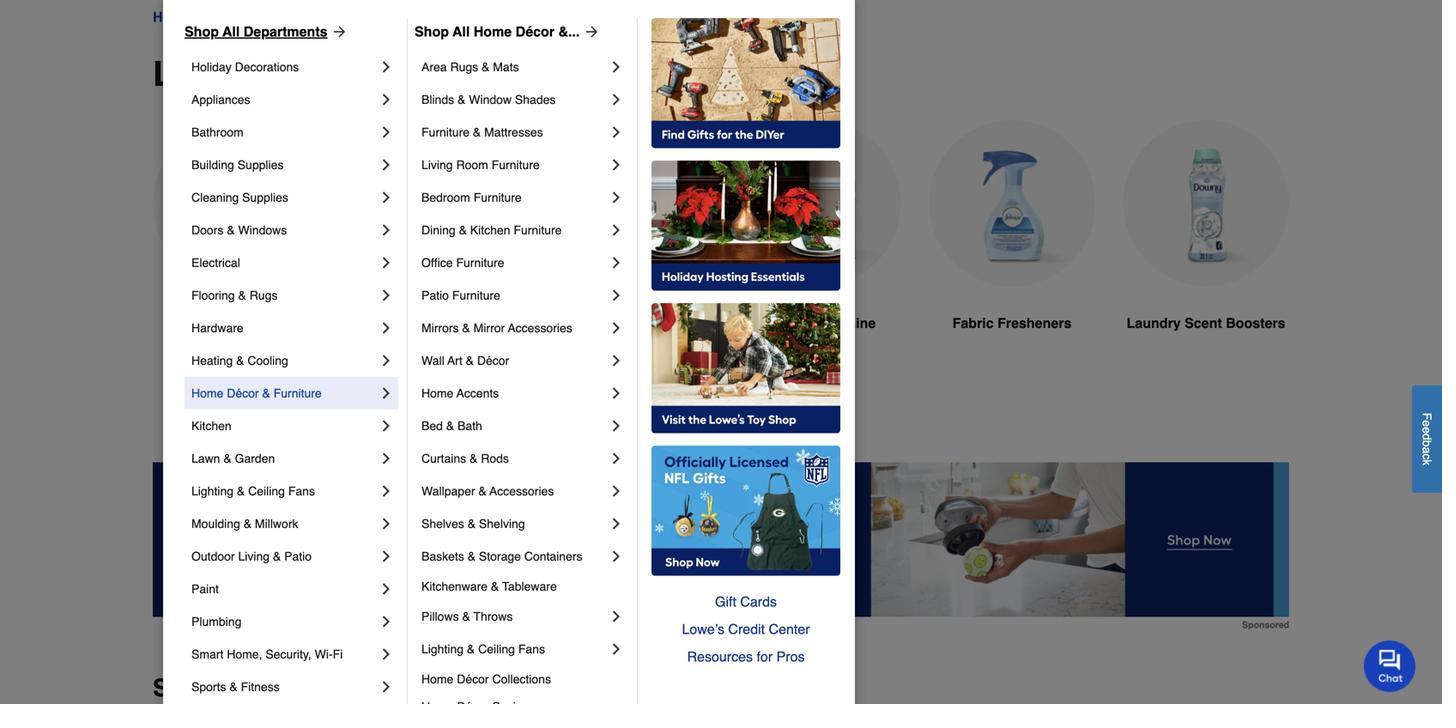 Task type: describe. For each thing, give the bounding box(es) containing it.
furniture down blinds
[[422, 125, 470, 139]]

furniture & mattresses link
[[422, 116, 608, 149]]

for
[[757, 649, 773, 665]]

scent
[[1185, 315, 1223, 331]]

pros
[[777, 649, 805, 665]]

& up moulding & millwork on the bottom
[[237, 484, 245, 498]]

bedroom
[[422, 191, 471, 204]]

fitness
[[241, 680, 280, 694]]

blue bottle of downy fabric softener. image
[[347, 120, 514, 286]]

electrical
[[192, 256, 240, 270]]

patio inside patio furniture link
[[422, 289, 449, 302]]

mats
[[493, 60, 519, 74]]

area rugs & mats link
[[422, 51, 608, 83]]

& for bed & bath link
[[446, 419, 454, 433]]

wallpaper
[[422, 484, 475, 498]]

& for sports & fitness link
[[230, 680, 238, 694]]

b
[[1421, 440, 1435, 447]]

shop all home décor &... link
[[415, 21, 601, 42]]

moulding & millwork link
[[192, 508, 378, 540]]

outdoor living & patio link
[[192, 540, 378, 573]]

wallpaper & accessories link
[[422, 475, 608, 508]]

baskets & storage containers
[[422, 550, 583, 563]]

office
[[422, 256, 453, 270]]

laundry detergent
[[175, 315, 297, 331]]

credit
[[729, 621, 765, 637]]

chevron right image for home décor & furniture
[[378, 385, 395, 402]]

paint
[[192, 582, 219, 596]]

garden
[[235, 452, 275, 466]]

bed & bath link
[[422, 410, 608, 442]]

shop all departments
[[185, 24, 328, 40]]

chevron right image for hardware
[[378, 320, 395, 337]]

chevron right image for area rugs & mats
[[608, 58, 625, 76]]

gift cards link
[[652, 588, 841, 616]]

heating
[[192, 354, 233, 368]]

furniture up 'dining & kitchen furniture'
[[474, 191, 522, 204]]

home accents
[[422, 387, 499, 400]]

paint link
[[192, 573, 378, 606]]

stain
[[601, 315, 635, 331]]

building supplies link
[[192, 149, 378, 181]]

fabric fresheners
[[953, 315, 1072, 331]]

arrow right image for shop all home décor &...
[[580, 23, 601, 40]]

baskets
[[422, 550, 464, 563]]

furniture down 'dining & kitchen furniture'
[[456, 256, 505, 270]]

0 vertical spatial accessories
[[508, 321, 573, 335]]

dining & kitchen furniture
[[422, 223, 562, 237]]

0 horizontal spatial living
[[238, 550, 270, 563]]

storage
[[479, 550, 521, 563]]

home décor & furniture
[[192, 387, 322, 400]]

supplies for the topmost cleaning supplies "link"
[[268, 9, 325, 25]]

home for home décor collections
[[422, 673, 454, 686]]

mattresses
[[485, 125, 543, 139]]

wall
[[422, 354, 445, 368]]

visit the lowe's toy shop. image
[[652, 303, 841, 434]]

curtains & rods link
[[422, 442, 608, 475]]

& for wallpaper & accessories link
[[479, 484, 487, 498]]

lighting & ceiling fans link for chevron right image related to lighting & ceiling fans
[[422, 633, 608, 666]]

& for dining & kitchen furniture link
[[459, 223, 467, 237]]

laundry for white bottle of shout stain remover. image
[[543, 315, 598, 331]]

laundry stain removers
[[543, 315, 705, 331]]

pillows
[[422, 610, 459, 624]]

by
[[220, 675, 248, 702]]

home for home décor & furniture
[[192, 387, 224, 400]]

chevron right image for wall art & décor
[[608, 352, 625, 369]]

home décor collections link
[[422, 666, 625, 693]]

window
[[469, 93, 512, 107]]

0 vertical spatial laundry supplies
[[340, 9, 446, 25]]

cleaners
[[790, 336, 848, 352]]

chevron right image for paint
[[378, 581, 395, 598]]

1 horizontal spatial living
[[422, 158, 453, 172]]

shelving
[[479, 517, 525, 531]]

chevron right image for electrical
[[378, 254, 395, 271]]

& down pillows & throws
[[467, 642, 475, 656]]

orange box of tide washing machine cleaner. image
[[735, 120, 902, 286]]

& for mirrors & mirror accessories link
[[462, 321, 470, 335]]

& down millwork
[[273, 550, 281, 563]]

chevron right image for kitchen
[[378, 417, 395, 435]]

lawn
[[192, 452, 220, 466]]

& for the kitchenware & tableware 'link'
[[491, 580, 499, 594]]

chevron right image for patio furniture
[[608, 287, 625, 304]]

washing machine cleaners link
[[735, 120, 902, 396]]

blue spray bottle of febreze fabric freshener. image
[[929, 120, 1096, 287]]

cleaning supplies for the bottommost cleaning supplies "link"
[[192, 191, 288, 204]]

chevron right image for building supplies
[[378, 156, 395, 173]]

electrical link
[[192, 247, 378, 279]]

smart home, security, wi-fi
[[192, 648, 343, 661]]

home,
[[227, 648, 262, 661]]

shades
[[515, 93, 556, 107]]

living room furniture link
[[422, 149, 608, 181]]

chevron right image for heating & cooling
[[378, 352, 395, 369]]

shelves & shelving
[[422, 517, 525, 531]]

& for furniture & mattresses link
[[473, 125, 481, 139]]

laundry scent boosters link
[[1123, 120, 1290, 375]]

shelves
[[422, 517, 465, 531]]

outdoor
[[192, 550, 235, 563]]

chevron right image for lawn & garden
[[378, 450, 395, 467]]

chevron right image for bed & bath
[[608, 417, 625, 435]]

fresheners
[[998, 315, 1072, 331]]

1 vertical spatial cleaning supplies link
[[192, 181, 378, 214]]

smart
[[192, 648, 224, 661]]

outdoor living & patio
[[192, 550, 312, 563]]

throws
[[474, 610, 513, 624]]

& for heating & cooling link on the left of the page
[[236, 354, 244, 368]]

shop for shop all departments
[[185, 24, 219, 40]]

all for departments
[[223, 24, 240, 40]]

& for "lawn & garden" link
[[224, 452, 232, 466]]

& for curtains & rods link
[[470, 452, 478, 466]]

c
[[1421, 454, 1435, 460]]

flooring & rugs
[[192, 289, 278, 302]]

bottle of downy laundry scent booster. image
[[1123, 120, 1290, 286]]

shop all departments link
[[185, 21, 348, 42]]

home link
[[153, 7, 191, 27]]

a
[[1421, 447, 1435, 454]]

chevron right image for flooring & rugs
[[378, 287, 395, 304]]

laundry inside laundry supplies link
[[340, 9, 390, 25]]

patio furniture
[[422, 289, 501, 302]]

supplies for the bottommost cleaning supplies "link"
[[242, 191, 288, 204]]

chevron right image for mirrors & mirror accessories
[[608, 320, 625, 337]]

appliances
[[192, 93, 250, 107]]

holiday decorations link
[[192, 51, 378, 83]]

& for baskets & storage containers "link"
[[468, 550, 476, 563]]

tableware
[[502, 580, 557, 594]]

moulding
[[192, 517, 240, 531]]

fabric for fabric softeners
[[376, 315, 417, 331]]

security,
[[266, 648, 312, 661]]

supplies down laundry supplies link
[[298, 54, 441, 94]]

laundry for bottle of downy laundry scent booster. "image"
[[1127, 315, 1182, 331]]

plumbing
[[192, 615, 242, 629]]

all for home
[[453, 24, 470, 40]]

& for flooring & rugs link
[[238, 289, 246, 302]]

plumbing link
[[192, 606, 378, 638]]

blinds & window shades
[[422, 93, 556, 107]]

washing machine cleaners
[[761, 315, 876, 352]]

sports & fitness link
[[192, 671, 378, 703]]

& right art
[[466, 354, 474, 368]]

chevron right image for dining & kitchen furniture
[[608, 222, 625, 239]]

fabric softeners
[[376, 315, 485, 331]]

décor left &...
[[516, 24, 555, 40]]

chevron right image for wallpaper & accessories
[[608, 483, 625, 500]]

1 vertical spatial laundry supplies
[[153, 54, 441, 94]]



Task type: vqa. For each thing, say whether or not it's contained in the screenshot.
The
no



Task type: locate. For each thing, give the bounding box(es) containing it.
cleaning
[[206, 9, 264, 25], [192, 191, 239, 204]]

fans up home décor collections link
[[519, 642, 545, 656]]

kitchen up lawn
[[192, 419, 232, 433]]

laundry inside laundry scent boosters link
[[1127, 315, 1182, 331]]

décor down "mirrors & mirror accessories"
[[477, 354, 509, 368]]

lowe's credit center
[[682, 621, 810, 637]]

& right bed
[[446, 419, 454, 433]]

e up "d"
[[1421, 420, 1435, 427]]

living room furniture
[[422, 158, 540, 172]]

supplies for laundry supplies link
[[394, 9, 446, 25]]

laundry right departments
[[340, 9, 390, 25]]

home for home accents
[[422, 387, 454, 400]]

& down cooling
[[262, 387, 270, 400]]

green container of gain laundry detergent. image
[[153, 120, 320, 286]]

1 vertical spatial lighting & ceiling fans link
[[422, 633, 608, 666]]

f
[[1421, 413, 1435, 420]]

1 vertical spatial ceiling
[[479, 642, 515, 656]]

patio up paint link on the left bottom of page
[[284, 550, 312, 563]]

cleaning supplies link up windows
[[192, 181, 378, 214]]

cleaning up holiday decorations
[[206, 9, 264, 25]]

ceiling up home décor collections
[[479, 642, 515, 656]]

2 arrow right image from the left
[[580, 23, 601, 40]]

resources for pros link
[[652, 643, 841, 671]]

accessories
[[508, 321, 573, 335], [490, 484, 554, 498]]

kitchenware & tableware
[[422, 580, 557, 594]]

cleaning supplies link up decorations
[[206, 7, 325, 27]]

blinds
[[422, 93, 454, 107]]

chevron right image for furniture & mattresses
[[608, 124, 625, 141]]

0 vertical spatial cleaning supplies link
[[206, 7, 325, 27]]

& left the mirror
[[462, 321, 470, 335]]

gift
[[715, 594, 737, 610]]

patio furniture link
[[422, 279, 608, 312]]

accessories up shelves & shelving link
[[490, 484, 554, 498]]

& up living room furniture
[[473, 125, 481, 139]]

& right sports
[[230, 680, 238, 694]]

shop for shop all home décor &...
[[415, 24, 449, 40]]

arrow right image up the area rugs & mats link
[[580, 23, 601, 40]]

resources
[[688, 649, 753, 665]]

1 horizontal spatial lighting & ceiling fans link
[[422, 633, 608, 666]]

blinds & window shades link
[[422, 83, 608, 116]]

laundry for green container of gain laundry detergent. image
[[175, 315, 229, 331]]

& for doors & windows link
[[227, 223, 235, 237]]

room
[[456, 158, 489, 172]]

laundry inside laundry stain removers link
[[543, 315, 598, 331]]

& right doors
[[227, 223, 235, 237]]

chevron right image for cleaning supplies
[[378, 189, 395, 206]]

rugs right area
[[450, 60, 479, 74]]

1 horizontal spatial kitchen
[[471, 223, 511, 237]]

1 vertical spatial living
[[238, 550, 270, 563]]

sports
[[192, 680, 226, 694]]

chevron right image for moulding & millwork
[[378, 515, 395, 533]]

1 vertical spatial cleaning
[[192, 191, 239, 204]]

mirrors
[[422, 321, 459, 335]]

0 vertical spatial lighting
[[192, 484, 234, 498]]

bed & bath
[[422, 419, 483, 433]]

fans for chevron right image related to lighting & ceiling fans
[[519, 642, 545, 656]]

arrow right image inside "shop all departments" link
[[328, 23, 348, 40]]

office furniture
[[422, 256, 505, 270]]

fabric left fresheners at the top of page
[[953, 315, 994, 331]]

living up bedroom
[[422, 158, 453, 172]]

0 horizontal spatial kitchen
[[192, 419, 232, 433]]

laundry stain removers link
[[541, 120, 708, 375]]

lighting & ceiling fans down garden
[[192, 484, 315, 498]]

0 horizontal spatial patio
[[284, 550, 312, 563]]

laundry inside laundry detergent link
[[175, 315, 229, 331]]

cooling
[[248, 354, 288, 368]]

2 shop from the left
[[415, 24, 449, 40]]

arrow right image
[[328, 23, 348, 40], [580, 23, 601, 40]]

fans
[[288, 484, 315, 498], [519, 642, 545, 656]]

rugs up detergent
[[250, 289, 278, 302]]

supplies up windows
[[242, 191, 288, 204]]

lighting for chevron right icon related to lighting & ceiling fans
[[192, 484, 234, 498]]

chevron right image for smart home, security, wi-fi
[[378, 646, 395, 663]]

cleaning supplies link
[[206, 7, 325, 27], [192, 181, 378, 214]]

departments
[[244, 24, 328, 40]]

laundry supplies up area
[[340, 9, 446, 25]]

0 vertical spatial living
[[422, 158, 453, 172]]

& right lawn
[[224, 452, 232, 466]]

home for home
[[153, 9, 191, 25]]

1 horizontal spatial ceiling
[[479, 642, 515, 656]]

1 vertical spatial fans
[[519, 642, 545, 656]]

décor left collections
[[457, 673, 489, 686]]

fans down "lawn & garden" link
[[288, 484, 315, 498]]

center
[[769, 621, 810, 637]]

cleaning supplies up the doors & windows
[[192, 191, 288, 204]]

fabric softeners link
[[347, 120, 514, 375]]

hardware
[[192, 321, 244, 335]]

resources for pros
[[688, 649, 805, 665]]

holiday
[[192, 60, 232, 74]]

dining & kitchen furniture link
[[422, 214, 608, 247]]

& left millwork
[[244, 517, 252, 531]]

0 vertical spatial patio
[[422, 289, 449, 302]]

2 all from the left
[[453, 24, 470, 40]]

cleaning supplies up decorations
[[206, 9, 325, 25]]

lawn & garden
[[192, 452, 275, 466]]

chevron right image for curtains & rods
[[608, 450, 625, 467]]

lighting & ceiling fans for chevron right icon related to lighting & ceiling fans's lighting & ceiling fans link
[[192, 484, 315, 498]]

0 horizontal spatial shop
[[185, 24, 219, 40]]

1 horizontal spatial fans
[[519, 642, 545, 656]]

laundry left stain
[[543, 315, 598, 331]]

rugs
[[450, 60, 479, 74], [250, 289, 278, 302]]

kitchen down bedroom furniture
[[471, 223, 511, 237]]

lighting & ceiling fans for chevron right image related to lighting & ceiling fans lighting & ceiling fans link
[[422, 642, 545, 656]]

chevron right image
[[608, 58, 625, 76], [608, 91, 625, 108], [378, 124, 395, 141], [608, 124, 625, 141], [378, 189, 395, 206], [608, 189, 625, 206], [378, 254, 395, 271], [608, 254, 625, 271], [608, 287, 625, 304], [378, 320, 395, 337], [608, 352, 625, 369], [608, 417, 625, 435], [378, 450, 395, 467], [378, 483, 395, 500], [378, 548, 395, 565], [378, 581, 395, 598], [378, 679, 395, 696]]

furniture up the mirror
[[452, 289, 501, 302]]

0 vertical spatial ceiling
[[248, 484, 285, 498]]

0 vertical spatial cleaning
[[206, 9, 264, 25]]

shop all home décor &...
[[415, 24, 580, 40]]

& left rods
[[470, 452, 478, 466]]

mirrors & mirror accessories link
[[422, 312, 608, 344]]

detergent
[[233, 315, 297, 331]]

0 vertical spatial lighting & ceiling fans link
[[192, 475, 378, 508]]

chevron right image for plumbing
[[378, 613, 395, 630]]

lighting up "moulding"
[[192, 484, 234, 498]]

0 vertical spatial rugs
[[450, 60, 479, 74]]

bath
[[458, 419, 483, 433]]

arrow right image inside shop all home décor &... link
[[580, 23, 601, 40]]

doors & windows
[[192, 223, 287, 237]]

furniture up bedroom furniture link
[[492, 158, 540, 172]]

0 vertical spatial cleaning supplies
[[206, 9, 325, 25]]

0 horizontal spatial fans
[[288, 484, 315, 498]]

chevron right image for office furniture
[[608, 254, 625, 271]]

chevron right image for living room furniture
[[608, 156, 625, 173]]

d
[[1421, 434, 1435, 440]]

bed
[[422, 419, 443, 433]]

sports & fitness
[[192, 680, 280, 694]]

& left cooling
[[236, 354, 244, 368]]

bedroom furniture
[[422, 191, 522, 204]]

& right blinds
[[458, 93, 466, 107]]

patio inside outdoor living & patio link
[[284, 550, 312, 563]]

& inside 'link'
[[458, 93, 466, 107]]

1 horizontal spatial all
[[453, 24, 470, 40]]

wall art & décor
[[422, 354, 509, 368]]

1 vertical spatial lighting & ceiling fans
[[422, 642, 545, 656]]

1 shop from the left
[[185, 24, 219, 40]]

1 all from the left
[[223, 24, 240, 40]]

chevron right image for home accents
[[608, 385, 625, 402]]

& left storage
[[468, 550, 476, 563]]

arrow right image for shop all departments
[[328, 23, 348, 40]]

laundry supplies link
[[340, 7, 446, 27]]

shop up area
[[415, 24, 449, 40]]

cleaning supplies inside "link"
[[192, 191, 288, 204]]

1 vertical spatial lighting
[[422, 642, 464, 656]]

0 horizontal spatial all
[[223, 24, 240, 40]]

1 horizontal spatial shop
[[415, 24, 449, 40]]

home décor collections
[[422, 673, 551, 686]]

accents
[[457, 387, 499, 400]]

smart home, security, wi-fi link
[[192, 638, 378, 671]]

& right shelves
[[468, 517, 476, 531]]

supplies up area
[[394, 9, 446, 25]]

curtains
[[422, 452, 466, 466]]

cards
[[741, 594, 777, 610]]

0 horizontal spatial rugs
[[250, 289, 278, 302]]

mirrors & mirror accessories
[[422, 321, 573, 335]]

moulding & millwork
[[192, 517, 298, 531]]

kitchen
[[471, 223, 511, 237], [192, 419, 232, 433]]

& for blinds & window shades 'link'
[[458, 93, 466, 107]]

wi-
[[315, 648, 333, 661]]

chevron right image for bathroom
[[378, 124, 395, 141]]

collections
[[493, 673, 551, 686]]

living down moulding & millwork on the bottom
[[238, 550, 270, 563]]

0 horizontal spatial ceiling
[[248, 484, 285, 498]]

0 horizontal spatial fabric
[[376, 315, 417, 331]]

e up b
[[1421, 427, 1435, 434]]

lighting down pillows at the bottom left
[[422, 642, 464, 656]]

lighting & ceiling fans link for chevron right icon related to lighting & ceiling fans
[[192, 475, 378, 508]]

fi
[[333, 648, 343, 661]]

chevron right image
[[378, 58, 395, 76], [378, 91, 395, 108], [378, 156, 395, 173], [608, 156, 625, 173], [378, 222, 395, 239], [608, 222, 625, 239], [378, 287, 395, 304], [608, 320, 625, 337], [378, 352, 395, 369], [378, 385, 395, 402], [608, 385, 625, 402], [378, 417, 395, 435], [608, 450, 625, 467], [608, 483, 625, 500], [378, 515, 395, 533], [608, 515, 625, 533], [608, 548, 625, 565], [608, 608, 625, 625], [378, 613, 395, 630], [608, 641, 625, 658], [378, 646, 395, 663]]

cleaning supplies for the topmost cleaning supplies "link"
[[206, 9, 325, 25]]

chevron right image for appliances
[[378, 91, 395, 108]]

home
[[153, 9, 191, 25], [474, 24, 512, 40], [192, 387, 224, 400], [422, 387, 454, 400], [422, 673, 454, 686]]

dining
[[422, 223, 456, 237]]

laundry left scent
[[1127, 315, 1182, 331]]

k
[[1421, 460, 1435, 466]]

white bottle of shout stain remover. image
[[541, 120, 708, 287]]

laundry down 'flooring'
[[175, 315, 229, 331]]

1 e from the top
[[1421, 420, 1435, 427]]

& up laundry detergent at the left top of page
[[238, 289, 246, 302]]

gift cards
[[715, 594, 777, 610]]

curtains & rods
[[422, 452, 509, 466]]

chevron right image for lighting & ceiling fans
[[378, 483, 395, 500]]

officially licensed n f l gifts. shop now. image
[[652, 446, 841, 576]]

all
[[223, 24, 240, 40], [453, 24, 470, 40]]

& left mats
[[482, 60, 490, 74]]

& for shelves & shelving link
[[468, 517, 476, 531]]

fans for chevron right icon related to lighting & ceiling fans
[[288, 484, 315, 498]]

show
[[685, 407, 721, 423]]

1 horizontal spatial fabric
[[953, 315, 994, 331]]

0 vertical spatial fans
[[288, 484, 315, 498]]

1 vertical spatial kitchen
[[192, 419, 232, 433]]

1 horizontal spatial lighting & ceiling fans
[[422, 642, 545, 656]]

holiday decorations
[[192, 60, 299, 74]]

décor down heating & cooling in the left of the page
[[227, 387, 259, 400]]

advertisement region
[[153, 463, 1290, 630]]

cleaning down building
[[192, 191, 239, 204]]

supplies for building supplies link
[[238, 158, 284, 172]]

& right "dining"
[[459, 223, 467, 237]]

& up throws in the left of the page
[[491, 580, 499, 594]]

1 horizontal spatial arrow right image
[[580, 23, 601, 40]]

chevron right image for baskets & storage containers
[[608, 548, 625, 565]]

0 horizontal spatial lighting & ceiling fans link
[[192, 475, 378, 508]]

& up shelves & shelving
[[479, 484, 487, 498]]

find gifts for the diyer. image
[[652, 18, 841, 149]]

pillows & throws
[[422, 610, 513, 624]]

f e e d b a c k
[[1421, 413, 1435, 466]]

furniture up office furniture link
[[514, 223, 562, 237]]

1 vertical spatial rugs
[[250, 289, 278, 302]]

all up area rugs & mats
[[453, 24, 470, 40]]

shop up holiday at the left top
[[185, 24, 219, 40]]

flooring
[[192, 289, 235, 302]]

chevron right image for pillows & throws
[[608, 608, 625, 625]]

chevron right image for bedroom furniture
[[608, 189, 625, 206]]

lighting for chevron right image related to lighting & ceiling fans
[[422, 642, 464, 656]]

furniture up kitchen link
[[274, 387, 322, 400]]

& for moulding & millwork 'link'
[[244, 517, 252, 531]]

laundry supplies down departments
[[153, 54, 441, 94]]

0 vertical spatial kitchen
[[471, 223, 511, 237]]

supplies down bathroom link
[[238, 158, 284, 172]]

lighting & ceiling fans up home décor collections
[[422, 642, 545, 656]]

lighting & ceiling fans link up millwork
[[192, 475, 378, 508]]

furniture
[[422, 125, 470, 139], [492, 158, 540, 172], [474, 191, 522, 204], [514, 223, 562, 237], [456, 256, 505, 270], [452, 289, 501, 302], [274, 387, 322, 400]]

2 e from the top
[[1421, 427, 1435, 434]]

chevron right image for doors & windows
[[378, 222, 395, 239]]

kitchenware & tableware link
[[422, 573, 625, 600]]

1 arrow right image from the left
[[328, 23, 348, 40]]

flooring & rugs link
[[192, 279, 378, 312]]

0 horizontal spatial lighting
[[192, 484, 234, 498]]

supplies
[[268, 9, 325, 25], [394, 9, 446, 25], [298, 54, 441, 94], [238, 158, 284, 172], [242, 191, 288, 204]]

1 horizontal spatial rugs
[[450, 60, 479, 74]]

1 vertical spatial accessories
[[490, 484, 554, 498]]

art
[[448, 354, 463, 368]]

fabric left mirrors
[[376, 315, 417, 331]]

laundry scent boosters
[[1127, 315, 1286, 331]]

0 horizontal spatial arrow right image
[[328, 23, 348, 40]]

& for pillows & throws "link"
[[462, 610, 471, 624]]

1 vertical spatial patio
[[284, 550, 312, 563]]

patio up fabric softeners
[[422, 289, 449, 302]]

ceiling up millwork
[[248, 484, 285, 498]]

doors & windows link
[[192, 214, 378, 247]]

softeners
[[421, 315, 485, 331]]

chevron right image for blinds & window shades
[[608, 91, 625, 108]]

office furniture link
[[422, 247, 608, 279]]

0 vertical spatial lighting & ceiling fans
[[192, 484, 315, 498]]

2 fabric from the left
[[953, 315, 994, 331]]

& right pillows at the bottom left
[[462, 610, 471, 624]]

accessories up wall art & décor link
[[508, 321, 573, 335]]

1 horizontal spatial patio
[[422, 289, 449, 302]]

holiday hosting essentials. image
[[652, 161, 841, 291]]

1 vertical spatial cleaning supplies
[[192, 191, 288, 204]]

laundry down shop all departments on the left top of page
[[153, 54, 288, 94]]

laundry
[[340, 9, 390, 25], [153, 54, 288, 94], [175, 315, 229, 331], [543, 315, 598, 331], [1127, 315, 1182, 331]]

wallpaper & accessories
[[422, 484, 554, 498]]

supplies up holiday decorations link
[[268, 9, 325, 25]]

chat invite button image
[[1365, 640, 1417, 692]]

lighting & ceiling fans link up collections
[[422, 633, 608, 666]]

chevron right image for holiday decorations
[[378, 58, 395, 76]]

shelves & shelving link
[[422, 508, 608, 540]]

arrow right image up holiday decorations link
[[328, 23, 348, 40]]

chevron right image for outdoor living & patio
[[378, 548, 395, 565]]

fabric for fabric fresheners
[[953, 315, 994, 331]]

1 fabric from the left
[[376, 315, 417, 331]]

chevron right image for lighting & ceiling fans
[[608, 641, 625, 658]]

1 horizontal spatial lighting
[[422, 642, 464, 656]]

chevron right image for shelves & shelving
[[608, 515, 625, 533]]

all up holiday decorations
[[223, 24, 240, 40]]

chevron right image for sports & fitness
[[378, 679, 395, 696]]

0 horizontal spatial lighting & ceiling fans
[[192, 484, 315, 498]]



